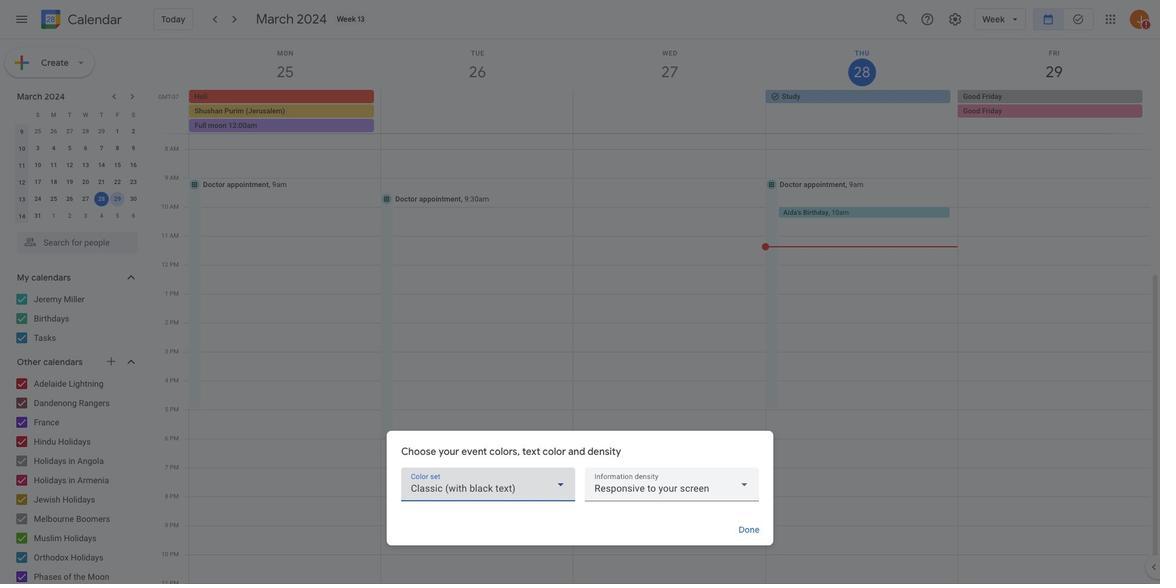 Task type: locate. For each thing, give the bounding box(es) containing it.
row group inside march 2024 grid
[[14, 123, 141, 225]]

april 1 element
[[46, 209, 61, 224]]

february 25 element
[[31, 124, 45, 139]]

my calendars list
[[2, 290, 150, 348]]

None search field
[[0, 227, 150, 254]]

None field
[[401, 468, 575, 502], [585, 468, 759, 502], [401, 468, 575, 502], [585, 468, 759, 502]]

18 element
[[46, 175, 61, 190]]

march 2024 grid
[[11, 106, 141, 225]]

row
[[184, 90, 1160, 134], [14, 106, 141, 123], [14, 123, 141, 140], [14, 140, 141, 157], [14, 157, 141, 174], [14, 174, 141, 191], [14, 191, 141, 208], [14, 208, 141, 225]]

13 element
[[78, 158, 93, 173]]

7 element
[[94, 141, 109, 156]]

february 26 element
[[46, 124, 61, 139]]

column header
[[14, 106, 30, 123]]

row group
[[14, 123, 141, 225]]

20 element
[[78, 175, 93, 190]]

column header inside march 2024 grid
[[14, 106, 30, 123]]

april 3 element
[[78, 209, 93, 224]]

april 5 element
[[110, 209, 125, 224]]

february 27 element
[[62, 124, 77, 139]]

31 element
[[31, 209, 45, 224]]

dialog
[[387, 431, 773, 546]]

grid
[[155, 39, 1160, 585]]

28, today element
[[94, 192, 109, 207]]

19 element
[[62, 175, 77, 190]]

30 element
[[126, 192, 141, 207]]

17 element
[[31, 175, 45, 190]]

main drawer image
[[15, 12, 29, 27]]

15 element
[[110, 158, 125, 173]]

cell
[[189, 90, 381, 134], [381, 90, 573, 134], [573, 90, 766, 134], [958, 90, 1150, 134], [94, 191, 110, 208], [110, 191, 125, 208]]

heading
[[65, 12, 122, 27]]

heading inside calendar "element"
[[65, 12, 122, 27]]

april 2 element
[[62, 209, 77, 224]]



Task type: vqa. For each thing, say whether or not it's contained in the screenshot.
March 2024 grid
yes



Task type: describe. For each thing, give the bounding box(es) containing it.
april 6 element
[[126, 209, 141, 224]]

12 element
[[62, 158, 77, 173]]

5 element
[[62, 141, 77, 156]]

25 element
[[46, 192, 61, 207]]

14 element
[[94, 158, 109, 173]]

10 element
[[31, 158, 45, 173]]

8 element
[[110, 141, 125, 156]]

february 28 element
[[78, 124, 93, 139]]

26 element
[[62, 192, 77, 207]]

9 element
[[126, 141, 141, 156]]

2 element
[[126, 124, 141, 139]]

29 element
[[110, 192, 125, 207]]

april 4 element
[[94, 209, 109, 224]]

calendar element
[[39, 7, 122, 34]]

other calendars list
[[2, 375, 150, 585]]

16 element
[[126, 158, 141, 173]]

11 element
[[46, 158, 61, 173]]

21 element
[[94, 175, 109, 190]]

6 element
[[78, 141, 93, 156]]

3 element
[[31, 141, 45, 156]]

1 element
[[110, 124, 125, 139]]

27 element
[[78, 192, 93, 207]]

24 element
[[31, 192, 45, 207]]

february 29 element
[[94, 124, 109, 139]]

23 element
[[126, 175, 141, 190]]

22 element
[[110, 175, 125, 190]]

4 element
[[46, 141, 61, 156]]



